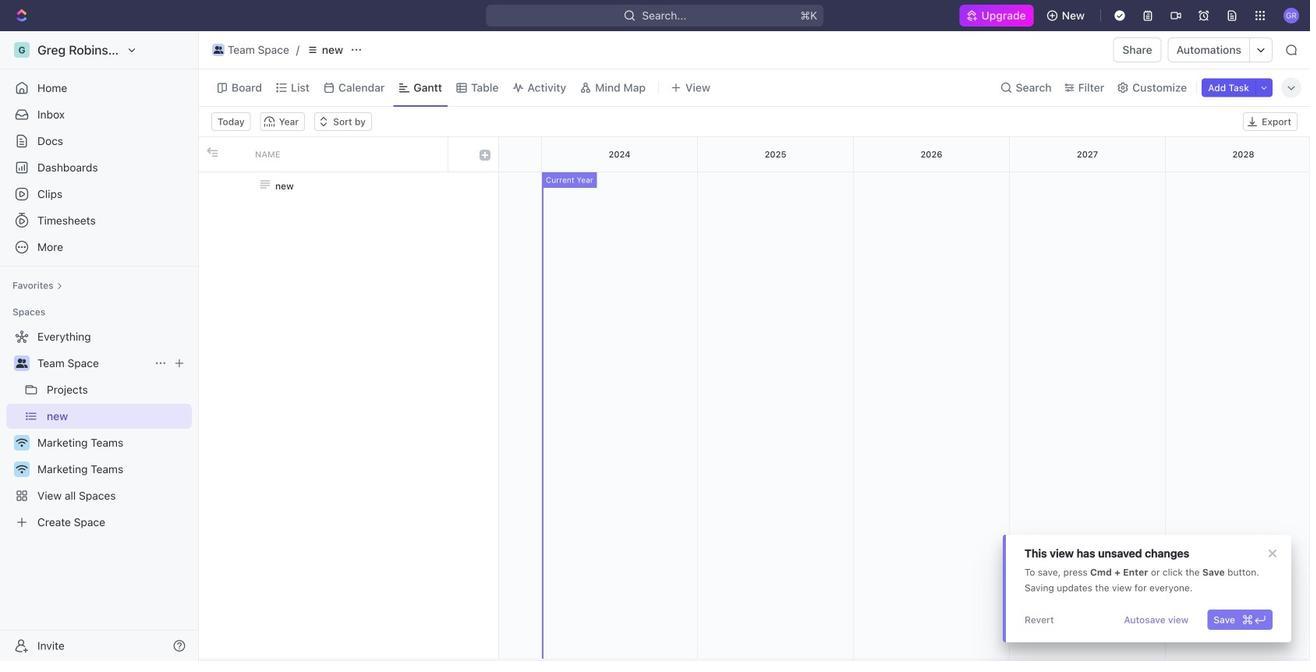 Task type: vqa. For each thing, say whether or not it's contained in the screenshot.
tree grid
yes



Task type: describe. For each thing, give the bounding box(es) containing it.
greg robinson's workspace, , element
[[14, 42, 30, 58]]

1 horizontal spatial user group image
[[213, 46, 223, 54]]

2 wifi image from the top
[[16, 465, 28, 474]]

2025 element
[[698, 137, 854, 172]]

tree inside sidebar navigation
[[6, 324, 192, 535]]

sidebar navigation
[[0, 31, 202, 661]]

1 column header from the left
[[199, 137, 222, 172]]

2024 element
[[542, 137, 698, 172]]

name column header
[[246, 137, 448, 172]]

2023 element
[[386, 137, 542, 172]]



Task type: locate. For each thing, give the bounding box(es) containing it.
2 column header from the left
[[472, 137, 498, 172]]

new cell
[[246, 172, 448, 200]]

0 vertical spatial wifi image
[[16, 438, 28, 448]]

0 vertical spatial user group image
[[213, 46, 223, 54]]

0 horizontal spatial  image
[[207, 147, 218, 158]]

1 vertical spatial wifi image
[[16, 465, 28, 474]]

1 wifi image from the top
[[16, 438, 28, 448]]

user group image
[[213, 46, 223, 54], [16, 359, 28, 368]]

row
[[199, 137, 498, 172]]

tree
[[6, 324, 192, 535]]

1 horizontal spatial column header
[[472, 137, 498, 172]]

 image for 1st column header
[[207, 147, 218, 158]]

 image
[[207, 147, 218, 158], [480, 150, 490, 161]]

1 vertical spatial user group image
[[16, 359, 28, 368]]

new - 0.00% row
[[199, 172, 498, 200]]

 image for second column header
[[480, 150, 490, 161]]

0 horizontal spatial column header
[[199, 137, 222, 172]]

column header
[[199, 137, 222, 172], [472, 137, 498, 172]]

1 horizontal spatial  image
[[480, 150, 490, 161]]

2026 element
[[854, 137, 1010, 172]]

tree grid
[[199, 137, 498, 659]]

2027 element
[[1010, 137, 1166, 172]]

2028 element
[[1166, 137, 1310, 172]]

0 horizontal spatial user group image
[[16, 359, 28, 368]]

wifi image
[[16, 438, 28, 448], [16, 465, 28, 474]]

user group image inside sidebar navigation
[[16, 359, 28, 368]]



